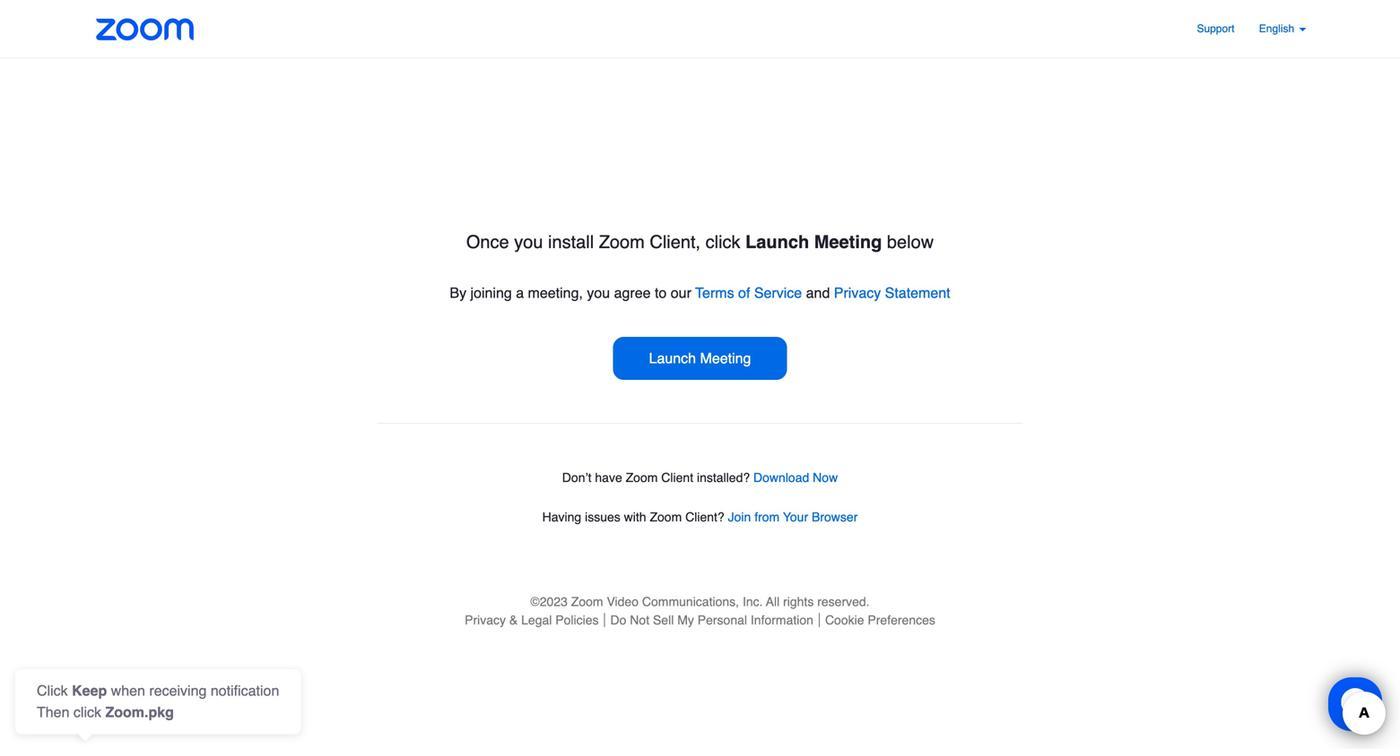 Task type: locate. For each thing, give the bounding box(es) containing it.
download now button
[[754, 471, 838, 485]]

1 horizontal spatial privacy
[[834, 285, 881, 301]]

©2023
[[531, 595, 568, 610]]

you
[[514, 232, 543, 253], [587, 285, 610, 301]]

support
[[1197, 22, 1235, 35]]

join
[[728, 510, 751, 525]]

0 vertical spatial launch
[[746, 232, 809, 253]]

meeting,
[[528, 285, 583, 301]]

service
[[754, 285, 802, 301]]

having issues with zoom client? join from your browser
[[542, 510, 858, 525]]

a
[[516, 285, 524, 301]]

have
[[595, 471, 622, 485]]

do not sell my personal information button
[[604, 614, 819, 628]]

1 vertical spatial privacy
[[465, 614, 506, 628]]

launch down our in the left of the page
[[649, 350, 696, 367]]

do not sell my personal information
[[610, 614, 814, 628]]

zoom up policies
[[571, 595, 603, 610]]

support link
[[1197, 22, 1235, 35]]

meeting inside button
[[700, 350, 751, 367]]

cookie
[[825, 614, 864, 628]]

installed?
[[697, 471, 750, 485]]

you right the once
[[514, 232, 543, 253]]

0 horizontal spatial launch
[[649, 350, 696, 367]]

from
[[755, 510, 780, 525]]

and
[[806, 285, 830, 301]]

client?
[[686, 510, 725, 525]]

1 horizontal spatial meeting
[[814, 232, 882, 253]]

to
[[655, 285, 667, 301]]

0 vertical spatial meeting
[[814, 232, 882, 253]]

1 horizontal spatial click
[[706, 232, 741, 253]]

0 horizontal spatial click
[[73, 705, 101, 721]]

legal
[[521, 614, 552, 628]]

agree
[[614, 285, 651, 301]]

click inside click keep when receiving notification then click zoom.pkg
[[73, 705, 101, 721]]

terms of service button
[[695, 285, 802, 301]]

privacy statement button
[[834, 285, 951, 301]]

0 horizontal spatial privacy
[[465, 614, 506, 628]]

then
[[37, 705, 69, 721]]

browser
[[812, 510, 858, 525]]

©2023 zoom video communications, inc. all rights reserved.
[[531, 595, 870, 610]]

zoom right with
[[650, 510, 682, 525]]

english
[[1259, 22, 1298, 35]]

0 horizontal spatial meeting
[[700, 350, 751, 367]]

notification
[[211, 683, 279, 700]]

meeting up and at the top of the page
[[814, 232, 882, 253]]

don't have zoom client installed? download now
[[562, 471, 838, 485]]

joining
[[471, 285, 512, 301]]

zoom
[[599, 232, 645, 253], [626, 471, 658, 485], [650, 510, 682, 525], [571, 595, 603, 610]]

1 vertical spatial you
[[587, 285, 610, 301]]

1 vertical spatial meeting
[[700, 350, 751, 367]]

0 vertical spatial privacy
[[834, 285, 881, 301]]

privacy right and at the top of the page
[[834, 285, 881, 301]]

privacy & legal policies link
[[459, 614, 604, 628]]

rights
[[783, 595, 814, 610]]

cookie preferences button
[[819, 614, 941, 628]]

banner containing support
[[72, 0, 1328, 58]]

english link
[[1259, 22, 1307, 35]]

policies
[[556, 614, 599, 628]]

launch
[[746, 232, 809, 253], [649, 350, 696, 367]]

you left "agree"
[[587, 285, 610, 301]]

don't
[[562, 471, 592, 485]]

receiving
[[149, 683, 207, 700]]

zoom.pkg
[[105, 705, 174, 721]]

privacy left &
[[465, 614, 506, 628]]

click down 'keep'
[[73, 705, 101, 721]]

1 horizontal spatial you
[[587, 285, 610, 301]]

below
[[887, 232, 934, 253]]

privacy
[[834, 285, 881, 301], [465, 614, 506, 628]]

1 vertical spatial launch
[[649, 350, 696, 367]]

sell
[[653, 614, 674, 628]]

1 vertical spatial click
[[73, 705, 101, 721]]

video
[[607, 595, 639, 610]]

meeting down terms
[[700, 350, 751, 367]]

now
[[813, 471, 838, 485]]

do
[[610, 614, 627, 628]]

meeting
[[814, 232, 882, 253], [700, 350, 751, 367]]

click right client,
[[706, 232, 741, 253]]

banner
[[72, 0, 1328, 58]]

click
[[706, 232, 741, 253], [73, 705, 101, 721]]

launch up service at the top right of page
[[746, 232, 809, 253]]

when
[[111, 683, 145, 700]]

0 horizontal spatial you
[[514, 232, 543, 253]]

main content
[[14, 57, 1077, 736]]



Task type: vqa. For each thing, say whether or not it's contained in the screenshot.
Personal Menu menu
no



Task type: describe. For each thing, give the bounding box(es) containing it.
client
[[661, 471, 694, 485]]

join from your browser button
[[728, 510, 858, 525]]

issues
[[585, 510, 621, 525]]

with
[[624, 510, 646, 525]]

click
[[37, 683, 68, 700]]

your
[[783, 510, 808, 525]]

0 vertical spatial you
[[514, 232, 543, 253]]

not
[[630, 614, 650, 628]]

inc.
[[743, 595, 763, 610]]

by joining a meeting, you agree to our terms of service and privacy statement
[[450, 285, 951, 301]]

communications,
[[642, 595, 739, 610]]

download
[[754, 471, 809, 485]]

preferences
[[868, 614, 936, 628]]

cookie preferences
[[825, 614, 936, 628]]

install
[[548, 232, 594, 253]]

all
[[766, 595, 780, 610]]

information
[[751, 614, 814, 628]]

1 horizontal spatial launch
[[746, 232, 809, 253]]

privacy & legal policies
[[465, 614, 599, 628]]

terms
[[695, 285, 734, 301]]

having
[[542, 510, 582, 525]]

my
[[677, 614, 694, 628]]

launch inside button
[[649, 350, 696, 367]]

of
[[738, 285, 750, 301]]

&
[[509, 614, 518, 628]]

reserved.
[[817, 595, 870, 610]]

main content containing once you install zoom client, click
[[14, 57, 1077, 736]]

keep
[[72, 683, 107, 700]]

zoom right the have
[[626, 471, 658, 485]]

launch meeting button
[[613, 337, 787, 380]]

once
[[466, 232, 509, 253]]

by
[[450, 285, 467, 301]]

launch meeting
[[649, 350, 751, 367]]

client,
[[650, 232, 701, 253]]

our
[[671, 285, 692, 301]]

statement
[[885, 285, 951, 301]]

0 vertical spatial click
[[706, 232, 741, 253]]

zoom right install
[[599, 232, 645, 253]]

click keep when receiving notification then click zoom.pkg
[[37, 683, 279, 721]]

personal
[[698, 614, 747, 628]]

once you install zoom client, click launch meeting below
[[466, 232, 934, 253]]



